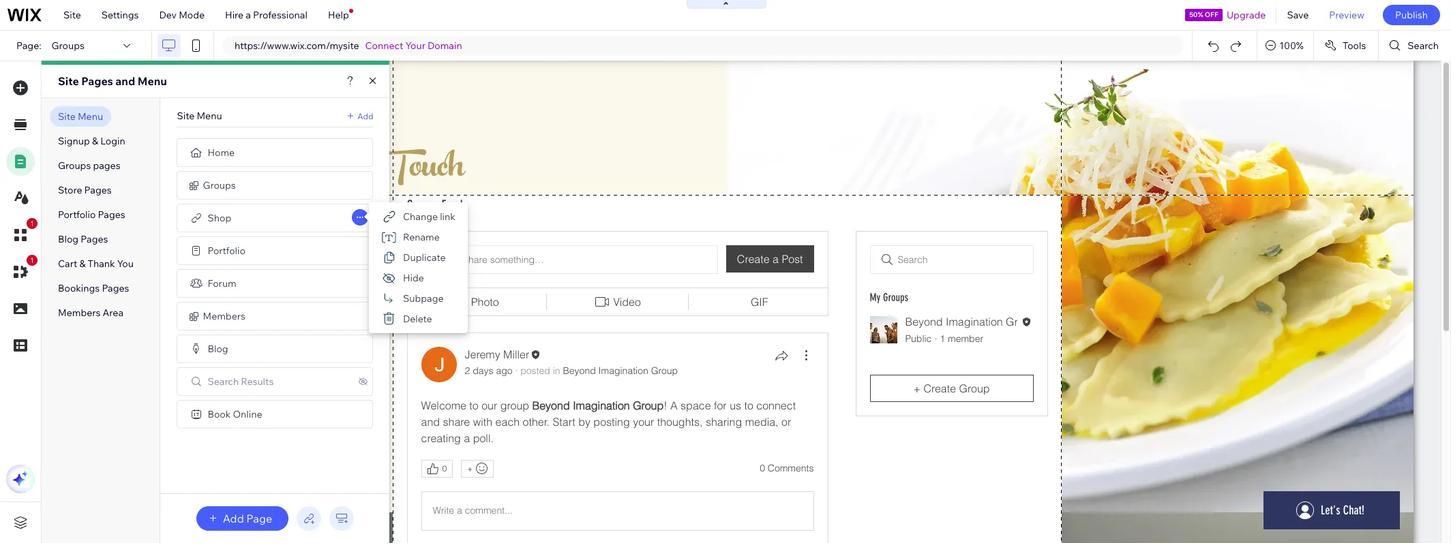 Task type: describe. For each thing, give the bounding box(es) containing it.
pages for portfolio
[[98, 209, 125, 221]]

pages for bookings
[[102, 282, 129, 295]]

blog pages
[[58, 233, 108, 246]]

pages for site
[[81, 74, 113, 88]]

change link
[[403, 211, 456, 223]]

0 vertical spatial groups
[[52, 40, 85, 52]]

publish button
[[1383, 5, 1441, 25]]

50% off
[[1190, 10, 1219, 19]]

add for add
[[358, 111, 373, 121]]

shop
[[208, 212, 231, 224]]

book online
[[208, 409, 262, 421]]

mode
[[179, 9, 205, 21]]

blog for blog pages
[[58, 233, 79, 246]]

site pages and menu
[[58, 74, 167, 88]]

login
[[100, 135, 125, 147]]

area
[[103, 307, 123, 319]]

signup & login
[[58, 135, 125, 147]]

connect
[[365, 40, 403, 52]]

dev mode
[[159, 9, 205, 21]]

https://www.wix.com/mysite connect your domain
[[235, 40, 462, 52]]

100% button
[[1258, 31, 1314, 61]]

pages
[[93, 160, 120, 172]]

a
[[246, 9, 251, 21]]

help
[[328, 9, 349, 21]]

delete
[[403, 313, 432, 325]]

hire
[[225, 9, 244, 21]]

rename
[[403, 231, 440, 244]]

store pages
[[58, 184, 112, 196]]

portfolio for portfolio
[[208, 245, 246, 257]]

100%
[[1280, 40, 1304, 52]]

pages for store
[[84, 184, 112, 196]]

preview
[[1330, 9, 1365, 21]]

1 horizontal spatial menu
[[138, 74, 167, 88]]

bookings
[[58, 282, 100, 295]]

search results
[[208, 376, 274, 388]]

dev
[[159, 9, 177, 21]]

store
[[58, 184, 82, 196]]

hide
[[403, 272, 424, 284]]

portfolio pages
[[58, 209, 125, 221]]

pages for blog
[[81, 233, 108, 246]]

members area
[[58, 307, 123, 319]]

https://www.wix.com/mysite
[[235, 40, 359, 52]]

bookings pages
[[58, 282, 129, 295]]

cart
[[58, 258, 77, 270]]

add for add page
[[223, 512, 244, 526]]

save button
[[1277, 0, 1320, 30]]



Task type: vqa. For each thing, say whether or not it's contained in the screenshot.
to
no



Task type: locate. For each thing, give the bounding box(es) containing it.
groups up the shop
[[203, 179, 236, 192]]

members for members
[[203, 310, 245, 323]]

blog up the search results
[[208, 343, 228, 355]]

0 vertical spatial add
[[358, 111, 373, 121]]

settings
[[102, 9, 139, 21]]

& right cart
[[79, 258, 86, 270]]

menu
[[138, 74, 167, 88], [197, 110, 222, 122], [78, 111, 103, 123]]

1 horizontal spatial add
[[358, 111, 373, 121]]

search inside search button
[[1408, 40, 1439, 52]]

1 vertical spatial blog
[[208, 343, 228, 355]]

cart & thank you
[[58, 258, 134, 270]]

0 vertical spatial portfolio
[[58, 209, 96, 221]]

& for cart
[[79, 258, 86, 270]]

menu up home
[[197, 110, 222, 122]]

duplicate
[[403, 252, 446, 264]]

pages down "store pages"
[[98, 209, 125, 221]]

search down publish "button"
[[1408, 40, 1439, 52]]

online
[[233, 409, 262, 421]]

members down forum
[[203, 310, 245, 323]]

members down bookings
[[58, 307, 101, 319]]

& left login
[[92, 135, 98, 147]]

your
[[406, 40, 426, 52]]

page
[[246, 512, 272, 526]]

results
[[241, 376, 274, 388]]

search up book
[[208, 376, 239, 388]]

groups
[[52, 40, 85, 52], [58, 160, 91, 172], [203, 179, 236, 192]]

site menu
[[177, 110, 222, 122], [58, 111, 103, 123]]

1 horizontal spatial site menu
[[177, 110, 222, 122]]

1 horizontal spatial portfolio
[[208, 245, 246, 257]]

portfolio
[[58, 209, 96, 221], [208, 245, 246, 257]]

menu up signup & login
[[78, 111, 103, 123]]

blog up cart
[[58, 233, 79, 246]]

book
[[208, 409, 231, 421]]

site
[[63, 9, 81, 21], [58, 74, 79, 88], [177, 110, 195, 122], [58, 111, 76, 123]]

groups pages
[[58, 160, 120, 172]]

site menu up the signup
[[58, 111, 103, 123]]

search
[[1408, 40, 1439, 52], [208, 376, 239, 388]]

1 horizontal spatial members
[[203, 310, 245, 323]]

add page
[[223, 512, 272, 526]]

& for signup
[[92, 135, 98, 147]]

50%
[[1190, 10, 1204, 19]]

pages
[[81, 74, 113, 88], [84, 184, 112, 196], [98, 209, 125, 221], [81, 233, 108, 246], [102, 282, 129, 295]]

search for search results
[[208, 376, 239, 388]]

members
[[58, 307, 101, 319], [203, 310, 245, 323]]

0 horizontal spatial search
[[208, 376, 239, 388]]

site menu up home
[[177, 110, 222, 122]]

1 vertical spatial portfolio
[[208, 245, 246, 257]]

tools button
[[1315, 31, 1379, 61]]

signup
[[58, 135, 90, 147]]

members for members area
[[58, 307, 101, 319]]

professional
[[253, 9, 308, 21]]

add inside button
[[223, 512, 244, 526]]

2 horizontal spatial menu
[[197, 110, 222, 122]]

0 horizontal spatial menu
[[78, 111, 103, 123]]

0 horizontal spatial site menu
[[58, 111, 103, 123]]

0 horizontal spatial blog
[[58, 233, 79, 246]]

pages up portfolio pages
[[84, 184, 112, 196]]

portfolio up forum
[[208, 245, 246, 257]]

0 vertical spatial search
[[1408, 40, 1439, 52]]

save
[[1288, 9, 1309, 21]]

add page button
[[196, 507, 289, 531]]

thank
[[88, 258, 115, 270]]

1 horizontal spatial blog
[[208, 343, 228, 355]]

pages up area
[[102, 282, 129, 295]]

menu right and
[[138, 74, 167, 88]]

pages left and
[[81, 74, 113, 88]]

off
[[1205, 10, 1219, 19]]

add
[[358, 111, 373, 121], [223, 512, 244, 526]]

and
[[116, 74, 135, 88]]

publish
[[1396, 9, 1429, 21]]

domain
[[428, 40, 462, 52]]

search button
[[1380, 31, 1452, 61]]

preview button
[[1320, 0, 1375, 30]]

tools
[[1343, 40, 1367, 52]]

1 vertical spatial &
[[79, 258, 86, 270]]

blog for blog
[[208, 343, 228, 355]]

subpage
[[403, 293, 444, 305]]

home
[[208, 147, 235, 159]]

0 vertical spatial blog
[[58, 233, 79, 246]]

blog
[[58, 233, 79, 246], [208, 343, 228, 355]]

1 vertical spatial groups
[[58, 160, 91, 172]]

0 vertical spatial &
[[92, 135, 98, 147]]

1 vertical spatial search
[[208, 376, 239, 388]]

0 horizontal spatial portfolio
[[58, 209, 96, 221]]

&
[[92, 135, 98, 147], [79, 258, 86, 270]]

pages up cart & thank you
[[81, 233, 108, 246]]

you
[[117, 258, 134, 270]]

2 vertical spatial groups
[[203, 179, 236, 192]]

0 horizontal spatial add
[[223, 512, 244, 526]]

upgrade
[[1227, 9, 1266, 21]]

search for search
[[1408, 40, 1439, 52]]

groups up 'site pages and menu'
[[52, 40, 85, 52]]

portfolio up blog pages
[[58, 209, 96, 221]]

1 horizontal spatial &
[[92, 135, 98, 147]]

groups down the signup
[[58, 160, 91, 172]]

1 horizontal spatial search
[[1408, 40, 1439, 52]]

forum
[[208, 278, 237, 290]]

0 horizontal spatial members
[[58, 307, 101, 319]]

hire a professional
[[225, 9, 308, 21]]

0 horizontal spatial &
[[79, 258, 86, 270]]

portfolio for portfolio pages
[[58, 209, 96, 221]]

link
[[440, 211, 456, 223]]

change
[[403, 211, 438, 223]]

1 vertical spatial add
[[223, 512, 244, 526]]



